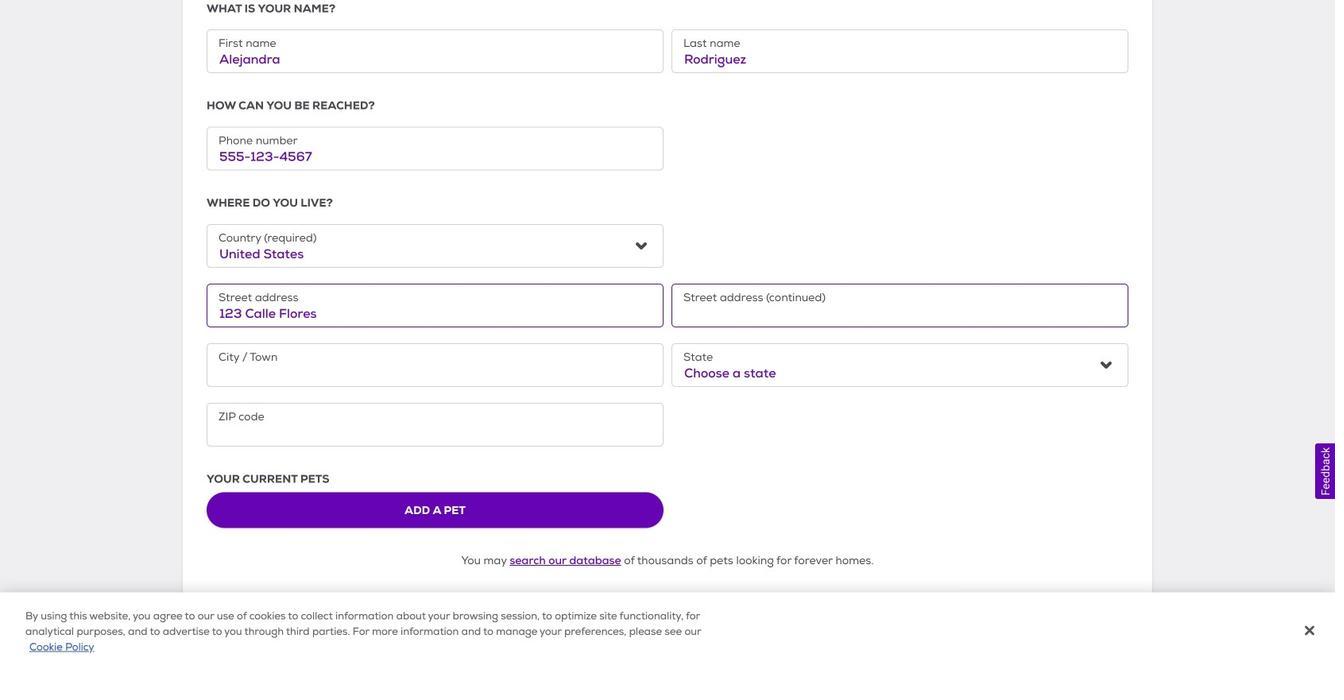 Task type: vqa. For each thing, say whether or not it's contained in the screenshot.
text field
yes



Task type: locate. For each thing, give the bounding box(es) containing it.
footer
[[0, 626, 1336, 673]]

None text field
[[207, 30, 664, 73], [207, 127, 664, 171], [207, 284, 664, 328], [207, 30, 664, 73], [207, 127, 664, 171], [207, 284, 664, 328]]

None text field
[[672, 30, 1129, 73], [672, 284, 1129, 328], [207, 343, 664, 387], [207, 403, 664, 447], [672, 30, 1129, 73], [672, 284, 1129, 328], [207, 343, 664, 387], [207, 403, 664, 447]]

privacy alert dialog
[[0, 593, 1336, 673]]



Task type: describe. For each thing, give the bounding box(es) containing it.
purina your pet, our passion image
[[0, 636, 1336, 651]]



